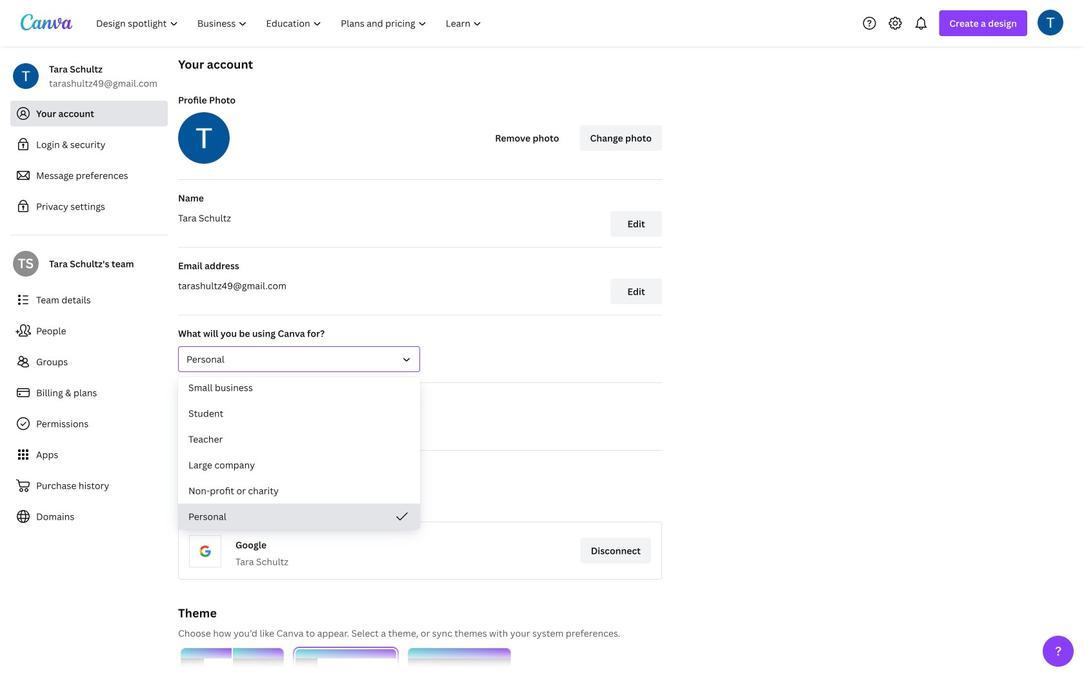 Task type: vqa. For each thing, say whether or not it's contained in the screenshot.
anything,
no



Task type: locate. For each thing, give the bounding box(es) containing it.
list box
[[178, 375, 420, 530]]

2 option from the top
[[178, 401, 420, 427]]

5 option from the top
[[178, 478, 420, 504]]

tara schultz's team element
[[13, 251, 39, 277]]

option
[[178, 375, 420, 401], [178, 401, 420, 427], [178, 427, 420, 452], [178, 452, 420, 478], [178, 478, 420, 504], [178, 504, 420, 530]]

3 option from the top
[[178, 427, 420, 452]]

None button
[[178, 347, 420, 372], [181, 649, 284, 678], [294, 649, 398, 678], [408, 649, 511, 678], [178, 347, 420, 372], [181, 649, 284, 678], [294, 649, 398, 678], [408, 649, 511, 678]]

top level navigation element
[[88, 10, 493, 36]]



Task type: describe. For each thing, give the bounding box(es) containing it.
4 option from the top
[[178, 452, 420, 478]]

tara schultz's team image
[[13, 251, 39, 277]]

tara schultz image
[[1038, 10, 1064, 35]]

6 option from the top
[[178, 504, 420, 530]]

1 option from the top
[[178, 375, 420, 401]]



